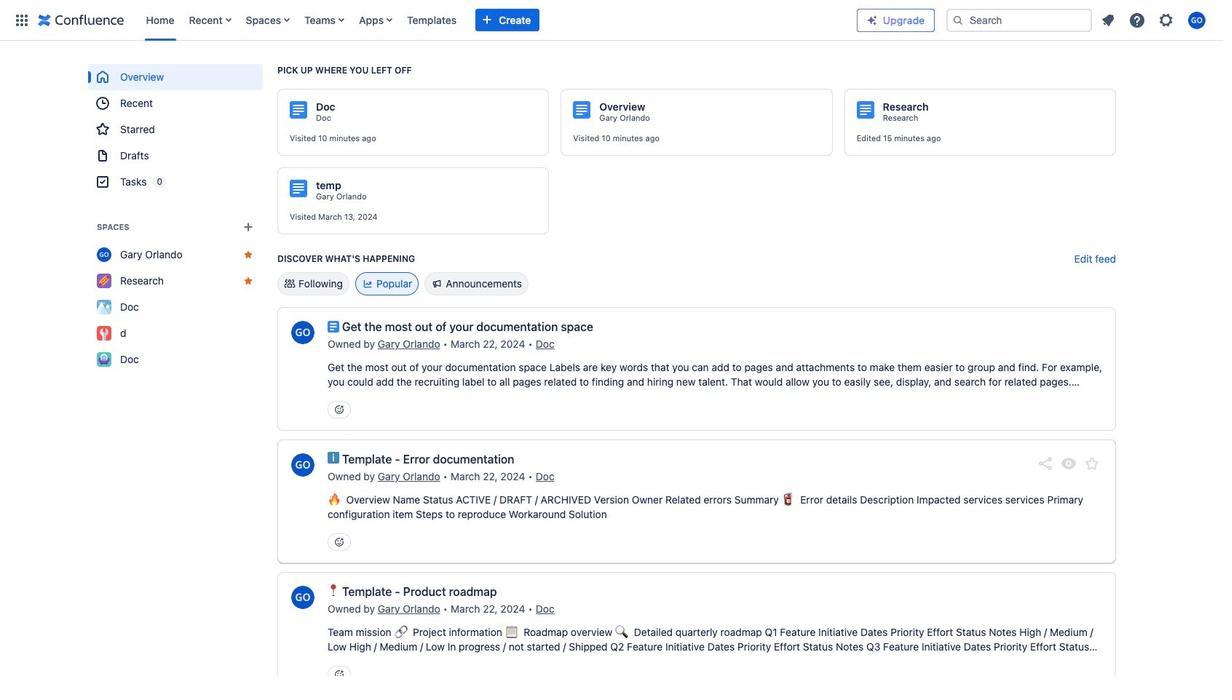 Task type: describe. For each thing, give the bounding box(es) containing it.
2 unstar this space image from the top
[[243, 275, 254, 287]]

1 more information about gary orlando image from the top
[[290, 320, 316, 346]]

global element
[[9, 0, 857, 40]]

add reaction image for 1st the more information about gary orlando image from the top
[[334, 404, 345, 416]]

create a space image
[[240, 219, 257, 236]]

:round_pushpin: image
[[328, 585, 339, 597]]

star image
[[1084, 455, 1101, 473]]

settings icon image
[[1158, 11, 1176, 29]]

3 more information about gary orlando image from the top
[[290, 585, 316, 611]]

notification icon image
[[1100, 11, 1117, 29]]

help icon image
[[1129, 11, 1146, 29]]



Task type: locate. For each thing, give the bounding box(es) containing it.
Search field
[[947, 8, 1093, 32]]

1 vertical spatial more information about gary orlando image
[[290, 452, 316, 479]]

unwatch image
[[1060, 455, 1078, 473]]

0 horizontal spatial list
[[139, 0, 857, 40]]

list for 'appswitcher icon'
[[139, 0, 857, 40]]

unstar this space image
[[243, 249, 254, 261], [243, 275, 254, 287]]

:information_source: image
[[328, 452, 339, 464], [328, 452, 339, 464]]

1 vertical spatial add reaction image
[[334, 669, 345, 677]]

group
[[88, 64, 263, 195]]

0 vertical spatial add reaction image
[[334, 404, 345, 416]]

1 unstar this space image from the top
[[243, 249, 254, 261]]

0 vertical spatial unstar this space image
[[243, 249, 254, 261]]

list for the "premium" icon
[[1095, 7, 1215, 33]]

None search field
[[947, 8, 1093, 32]]

2 more information about gary orlando image from the top
[[290, 452, 316, 479]]

2 add reaction image from the top
[[334, 669, 345, 677]]

add reaction image for first the more information about gary orlando image from the bottom of the page
[[334, 669, 345, 677]]

banner
[[0, 0, 1224, 41]]

premium image
[[867, 14, 878, 26]]

confluence image
[[38, 11, 124, 29], [38, 11, 124, 29]]

:round_pushpin: image
[[328, 585, 339, 597]]

1 add reaction image from the top
[[334, 404, 345, 416]]

more information about gary orlando image
[[290, 320, 316, 346], [290, 452, 316, 479], [290, 585, 316, 611]]

list
[[139, 0, 857, 40], [1095, 7, 1215, 33]]

your profile and preferences image
[[1189, 11, 1206, 29]]

1 vertical spatial unstar this space image
[[243, 275, 254, 287]]

0 vertical spatial more information about gary orlando image
[[290, 320, 316, 346]]

share image
[[1037, 455, 1055, 473]]

add reaction image
[[334, 537, 345, 548]]

appswitcher icon image
[[13, 11, 31, 29]]

search image
[[953, 14, 964, 26]]

2 vertical spatial more information about gary orlando image
[[290, 585, 316, 611]]

1 horizontal spatial list
[[1095, 7, 1215, 33]]

add reaction image
[[334, 404, 345, 416], [334, 669, 345, 677]]



Task type: vqa. For each thing, say whether or not it's contained in the screenshot.
first Add reaction image
yes



